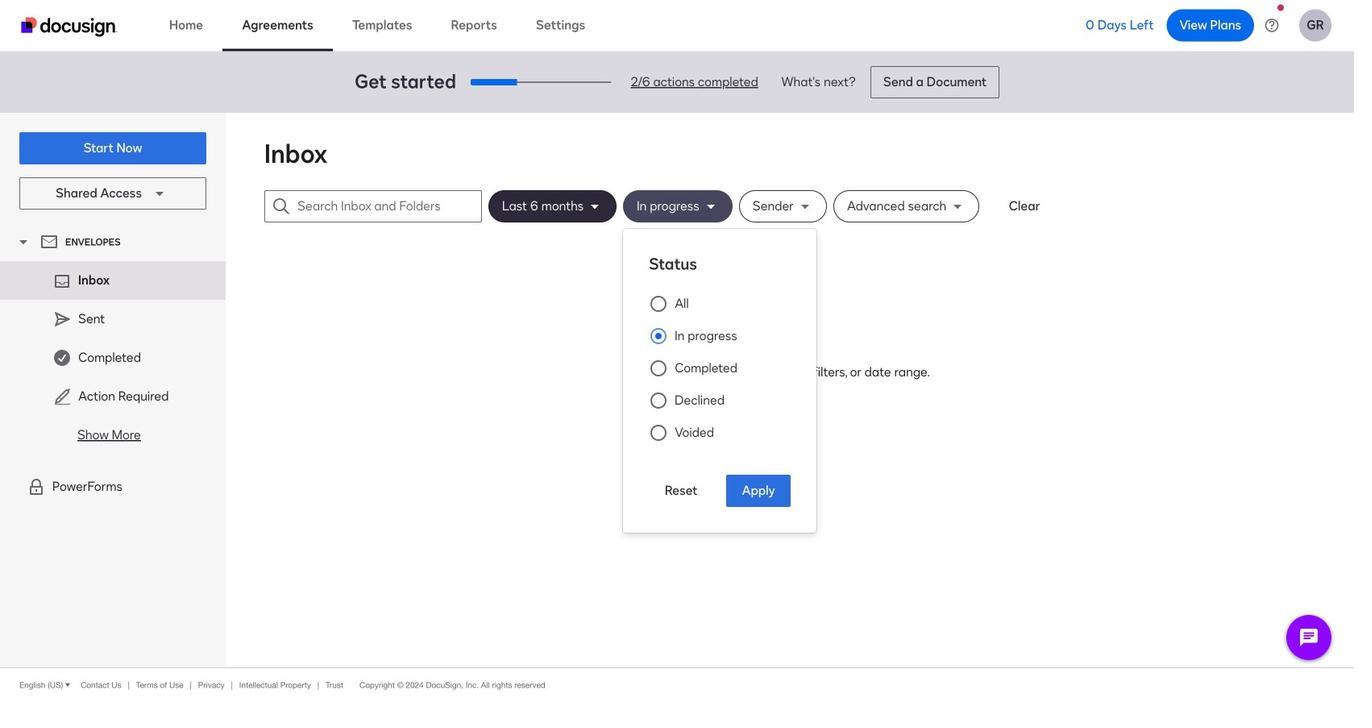 Task type: locate. For each thing, give the bounding box(es) containing it.
Search Inbox and Folders text field
[[298, 191, 481, 222]]

more info region
[[0, 668, 1355, 702]]

option group
[[649, 288, 791, 449]]

secondary navigation
[[0, 113, 226, 668]]



Task type: vqa. For each thing, say whether or not it's contained in the screenshot.
Manage Filters GROUP
yes



Task type: describe. For each thing, give the bounding box(es) containing it.
option group inside the manage filters group
[[649, 288, 791, 449]]

docusign esignature image
[[21, 17, 118, 37]]

manage filters group
[[489, 190, 986, 533]]



